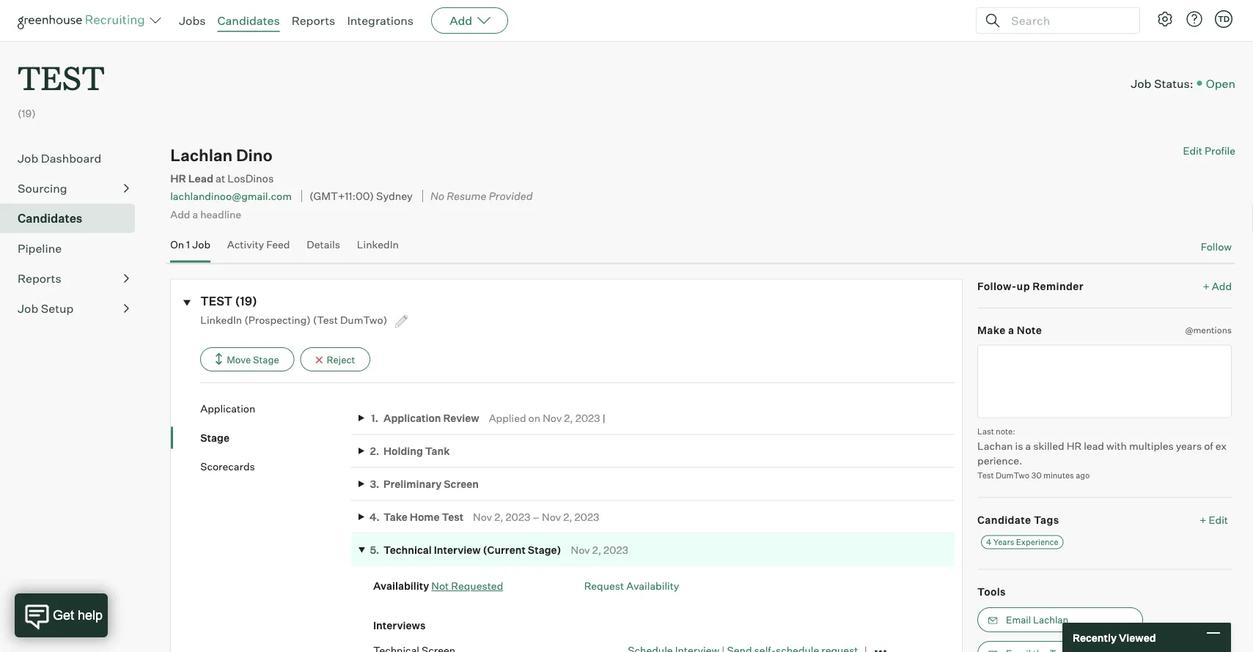 Task type: describe. For each thing, give the bounding box(es) containing it.
on 1 job link
[[170, 239, 211, 260]]

jobs
[[179, 13, 206, 28]]

dumtwo)
[[340, 314, 388, 327]]

nov right stage) in the left bottom of the page
[[571, 544, 590, 557]]

details
[[307, 239, 340, 251]]

no resume provided
[[431, 190, 533, 203]]

on
[[529, 412, 541, 425]]

request
[[584, 580, 624, 593]]

reject button
[[300, 348, 371, 372]]

4.
[[370, 511, 380, 524]]

scorecards
[[200, 461, 255, 474]]

(prospecting)
[[244, 314, 311, 327]]

+ add
[[1204, 280, 1232, 293]]

not requested button
[[432, 580, 503, 593]]

lachlandinoo@gmail.com link
[[170, 190, 292, 203]]

lachlan dino hr lead at losdinos
[[170, 145, 274, 185]]

0 vertical spatial candidates
[[218, 13, 280, 28]]

not
[[432, 580, 449, 593]]

(gmt+11:00)
[[310, 190, 374, 203]]

activity feed
[[227, 239, 290, 251]]

2, right –
[[564, 511, 573, 524]]

4. take home test nov 2, 2023 – nov 2, 2023
[[370, 511, 600, 524]]

0 horizontal spatial candidates
[[18, 211, 82, 226]]

with
[[1107, 440, 1128, 453]]

hr inside last note: lachan is a skilled hr lead with multiples years of ex perience. test dumtwo               30 minutes               ago
[[1067, 440, 1082, 453]]

2, up (current
[[495, 511, 504, 524]]

minutes
[[1044, 471, 1075, 481]]

1
[[186, 239, 190, 251]]

email lachlan button
[[978, 608, 1144, 633]]

review
[[443, 412, 480, 425]]

a for make
[[1009, 324, 1015, 337]]

linkedin for linkedin link
[[357, 239, 399, 251]]

make a note
[[978, 324, 1043, 337]]

make
[[978, 324, 1006, 337]]

test inside last note: lachan is a skilled hr lead with multiples years of ex perience. test dumtwo               30 minutes               ago
[[978, 471, 994, 481]]

lead
[[1084, 440, 1105, 453]]

test for test
[[18, 56, 105, 99]]

move
[[227, 354, 251, 366]]

no
[[431, 190, 445, 203]]

details link
[[307, 239, 340, 260]]

0 horizontal spatial candidates link
[[18, 210, 129, 228]]

last
[[978, 427, 995, 437]]

pipeline
[[18, 242, 62, 256]]

integrations
[[347, 13, 414, 28]]

1 vertical spatial reports link
[[18, 270, 129, 288]]

follow-
[[978, 280, 1017, 293]]

ex
[[1216, 440, 1227, 453]]

test link
[[18, 41, 105, 102]]

test for test (19)
[[200, 294, 233, 309]]

a for add
[[193, 208, 198, 221]]

(current
[[483, 544, 526, 557]]

greenhouse recruiting image
[[18, 12, 150, 29]]

linkedin for linkedin (prospecting) (test dumtwo)
[[200, 314, 242, 327]]

stage inside "button"
[[253, 354, 279, 366]]

+ edit
[[1200, 514, 1229, 527]]

add for add
[[450, 13, 473, 28]]

candidate tags
[[978, 514, 1060, 527]]

linkedin (prospecting) (test dumtwo)
[[200, 314, 390, 327]]

lead
[[188, 172, 213, 185]]

nov right –
[[542, 511, 561, 524]]

1.
[[371, 412, 379, 425]]

lachlan inside lachlan dino hr lead at losdinos
[[170, 145, 233, 166]]

2023 up the nov 2, 2023
[[575, 511, 600, 524]]

stage)
[[528, 544, 562, 557]]

interviews
[[373, 620, 426, 633]]

status:
[[1155, 76, 1194, 90]]

multiples
[[1130, 440, 1174, 453]]

add button
[[431, 7, 509, 34]]

2, right the on
[[564, 412, 573, 425]]

2, up "request"
[[593, 544, 602, 557]]

test (19)
[[200, 294, 257, 309]]

4 years experience link
[[982, 536, 1064, 550]]

skilled
[[1034, 440, 1065, 453]]

years
[[1177, 440, 1203, 453]]

interview
[[434, 544, 481, 557]]

0 horizontal spatial application
[[200, 403, 256, 416]]

nov up 5. technical interview (current stage)
[[473, 511, 492, 524]]

+ for + add
[[1204, 280, 1210, 293]]

resume
[[447, 190, 487, 203]]

lachan
[[978, 440, 1013, 453]]

job status:
[[1131, 76, 1194, 90]]

1 horizontal spatial application
[[384, 412, 441, 425]]

0 vertical spatial candidates link
[[218, 13, 280, 28]]

2023 left –
[[506, 511, 531, 524]]

up
[[1017, 280, 1031, 293]]

holding
[[384, 445, 423, 458]]

note:
[[996, 427, 1016, 437]]

1. application review applied on  nov 2, 2023 |
[[371, 412, 606, 425]]

5.
[[370, 544, 380, 557]]

edit profile link
[[1184, 145, 1236, 158]]

candidate
[[978, 514, 1032, 527]]

td button
[[1216, 10, 1233, 28]]

recently viewed
[[1073, 632, 1157, 645]]

is
[[1016, 440, 1024, 453]]

2. holding tank
[[370, 445, 450, 458]]

move stage button
[[200, 348, 295, 372]]



Task type: locate. For each thing, give the bounding box(es) containing it.
candidates link down sourcing link
[[18, 210, 129, 228]]

test down greenhouse recruiting image
[[18, 56, 105, 99]]

experience
[[1017, 538, 1059, 548]]

4
[[987, 538, 992, 548]]

a inside last note: lachan is a skilled hr lead with multiples years of ex perience. test dumtwo               30 minutes               ago
[[1026, 440, 1032, 453]]

request availability button
[[584, 580, 680, 593]]

td
[[1218, 14, 1230, 24]]

candidates link right jobs
[[218, 13, 280, 28]]

job
[[1131, 76, 1152, 90], [18, 151, 38, 166], [192, 239, 211, 251], [18, 302, 38, 316]]

(19)
[[18, 107, 36, 120], [235, 294, 257, 309]]

follow-up reminder
[[978, 280, 1084, 293]]

candidates link
[[218, 13, 280, 28], [18, 210, 129, 228]]

email
[[1007, 615, 1032, 627]]

add a headline
[[170, 208, 241, 221]]

nov right the on
[[543, 412, 562, 425]]

@mentions link
[[1186, 324, 1232, 338]]

headline
[[200, 208, 241, 221]]

losdinos
[[228, 172, 274, 185]]

0 vertical spatial stage
[[253, 354, 279, 366]]

dumtwo
[[996, 471, 1030, 481]]

1 vertical spatial candidates
[[18, 211, 82, 226]]

years
[[994, 538, 1015, 548]]

0 horizontal spatial lachlan
[[170, 145, 233, 166]]

2.
[[370, 445, 380, 458]]

hr inside lachlan dino hr lead at losdinos
[[170, 172, 186, 185]]

0 horizontal spatial a
[[193, 208, 198, 221]]

test
[[18, 56, 105, 99], [200, 294, 233, 309]]

+ add link
[[1204, 279, 1232, 294]]

1 availability from the left
[[373, 580, 429, 593]]

0 horizontal spatial stage
[[200, 432, 230, 445]]

test down on 1 job 'link'
[[200, 294, 233, 309]]

job for job dashboard
[[18, 151, 38, 166]]

1 horizontal spatial test
[[200, 294, 233, 309]]

0 horizontal spatial availability
[[373, 580, 429, 593]]

–
[[533, 511, 540, 524]]

1 vertical spatial a
[[1009, 324, 1015, 337]]

last note: lachan is a skilled hr lead with multiples years of ex perience. test dumtwo               30 minutes               ago
[[978, 427, 1227, 481]]

(gmt+11:00) sydney
[[310, 190, 413, 203]]

linkedin down sydney
[[357, 239, 399, 251]]

2,
[[564, 412, 573, 425], [495, 511, 504, 524], [564, 511, 573, 524], [593, 544, 602, 557]]

stage right move at the bottom
[[253, 354, 279, 366]]

lachlan up lead
[[170, 145, 233, 166]]

1 vertical spatial linkedin
[[200, 314, 242, 327]]

reports link left integrations
[[292, 13, 336, 28]]

2 horizontal spatial add
[[1213, 280, 1232, 293]]

job for job setup
[[18, 302, 38, 316]]

3. preliminary screen
[[370, 478, 479, 491]]

1 horizontal spatial hr
[[1067, 440, 1082, 453]]

1 vertical spatial test
[[200, 294, 233, 309]]

application up 2. holding tank
[[384, 412, 441, 425]]

0 vertical spatial +
[[1204, 280, 1210, 293]]

preliminary
[[384, 478, 442, 491]]

dino
[[236, 145, 273, 166]]

job dashboard
[[18, 151, 101, 166]]

nov
[[543, 412, 562, 425], [473, 511, 492, 524], [542, 511, 561, 524], [571, 544, 590, 557]]

0 vertical spatial reports
[[292, 13, 336, 28]]

0 horizontal spatial edit
[[1184, 145, 1203, 158]]

1 horizontal spatial candidates link
[[218, 13, 280, 28]]

job for job status:
[[1131, 76, 1152, 90]]

linkedin link
[[357, 239, 399, 260]]

1 horizontal spatial edit
[[1209, 514, 1229, 527]]

1 horizontal spatial linkedin
[[357, 239, 399, 251]]

Search text field
[[1008, 10, 1127, 31]]

sourcing link
[[18, 180, 129, 197]]

ago
[[1076, 471, 1090, 481]]

(19) up (prospecting)
[[235, 294, 257, 309]]

availability
[[373, 580, 429, 593], [627, 580, 680, 593]]

0 vertical spatial a
[[193, 208, 198, 221]]

1 vertical spatial +
[[1200, 514, 1207, 527]]

activity feed link
[[227, 239, 290, 260]]

1 vertical spatial reports
[[18, 272, 61, 286]]

a left headline on the left top of the page
[[193, 208, 198, 221]]

linkedin
[[357, 239, 399, 251], [200, 314, 242, 327]]

0 vertical spatial reports link
[[292, 13, 336, 28]]

5. technical interview (current stage)
[[370, 544, 562, 557]]

a left note
[[1009, 324, 1015, 337]]

1 vertical spatial lachlan
[[1034, 615, 1069, 627]]

0 horizontal spatial test
[[442, 511, 464, 524]]

stage
[[253, 354, 279, 366], [200, 432, 230, 445]]

0 vertical spatial test
[[978, 471, 994, 481]]

on 1 job
[[170, 239, 211, 251]]

0 horizontal spatial test
[[18, 56, 105, 99]]

job setup link
[[18, 300, 129, 318]]

activity
[[227, 239, 264, 251]]

email lachlan
[[1007, 615, 1069, 627]]

add inside popup button
[[450, 13, 473, 28]]

0 horizontal spatial add
[[170, 208, 190, 221]]

0 horizontal spatial (19)
[[18, 107, 36, 120]]

test down perience.
[[978, 471, 994, 481]]

job left status:
[[1131, 76, 1152, 90]]

1 horizontal spatial lachlan
[[1034, 615, 1069, 627]]

2 vertical spatial a
[[1026, 440, 1032, 453]]

(19) down test link
[[18, 107, 36, 120]]

1 horizontal spatial test
[[978, 471, 994, 481]]

1 horizontal spatial candidates
[[218, 13, 280, 28]]

request availability
[[584, 580, 680, 593]]

availability right "request"
[[627, 580, 680, 593]]

0 horizontal spatial linkedin
[[200, 314, 242, 327]]

availability down technical
[[373, 580, 429, 593]]

job setup
[[18, 302, 74, 316]]

0 horizontal spatial hr
[[170, 172, 186, 185]]

candidates right jobs
[[218, 13, 280, 28]]

0 vertical spatial lachlan
[[170, 145, 233, 166]]

stage link
[[200, 431, 351, 445]]

requested
[[451, 580, 503, 593]]

1 vertical spatial (19)
[[235, 294, 257, 309]]

1 horizontal spatial reports
[[292, 13, 336, 28]]

0 vertical spatial test
[[18, 56, 105, 99]]

@mentions
[[1186, 325, 1232, 336]]

lachlan
[[170, 145, 233, 166], [1034, 615, 1069, 627]]

reports inside reports link
[[18, 272, 61, 286]]

1 vertical spatial edit
[[1209, 514, 1229, 527]]

2023 up "request"
[[604, 544, 629, 557]]

2023 left '|'
[[576, 412, 601, 425]]

a right is at the bottom right
[[1026, 440, 1032, 453]]

add
[[450, 13, 473, 28], [170, 208, 190, 221], [1213, 280, 1232, 293]]

0 vertical spatial (19)
[[18, 107, 36, 120]]

technical
[[384, 544, 432, 557]]

tags
[[1034, 514, 1060, 527]]

at
[[216, 172, 225, 185]]

screen
[[444, 478, 479, 491]]

pipeline link
[[18, 240, 129, 258]]

test
[[978, 471, 994, 481], [442, 511, 464, 524]]

1 vertical spatial add
[[170, 208, 190, 221]]

application
[[200, 403, 256, 416], [384, 412, 441, 425]]

job dashboard link
[[18, 150, 129, 167]]

0 horizontal spatial reports
[[18, 272, 61, 286]]

0 vertical spatial linkedin
[[357, 239, 399, 251]]

reports link down pipeline link
[[18, 270, 129, 288]]

30
[[1032, 471, 1042, 481]]

2 vertical spatial add
[[1213, 280, 1232, 293]]

0 vertical spatial add
[[450, 13, 473, 28]]

add for add a headline
[[170, 208, 190, 221]]

0 vertical spatial edit
[[1184, 145, 1203, 158]]

nov 2, 2023
[[571, 544, 629, 557]]

job up the sourcing
[[18, 151, 38, 166]]

move stage
[[227, 354, 279, 366]]

recently
[[1073, 632, 1117, 645]]

lachlan inside 'button'
[[1034, 615, 1069, 627]]

1 horizontal spatial stage
[[253, 354, 279, 366]]

edit profile
[[1184, 145, 1236, 158]]

job inside 'link'
[[192, 239, 211, 251]]

candidates down the sourcing
[[18, 211, 82, 226]]

follow
[[1201, 241, 1232, 254]]

2 availability from the left
[[627, 580, 680, 593]]

stage up scorecards
[[200, 432, 230, 445]]

1 vertical spatial test
[[442, 511, 464, 524]]

take
[[384, 511, 408, 524]]

jobs link
[[179, 13, 206, 28]]

td button
[[1213, 7, 1236, 31]]

None text field
[[978, 345, 1232, 419]]

open
[[1207, 76, 1236, 90]]

setup
[[41, 302, 74, 316]]

1 vertical spatial hr
[[1067, 440, 1082, 453]]

(test
[[313, 314, 338, 327]]

+ for + edit
[[1200, 514, 1207, 527]]

1 vertical spatial stage
[[200, 432, 230, 445]]

2 horizontal spatial a
[[1026, 440, 1032, 453]]

1 horizontal spatial availability
[[627, 580, 680, 593]]

1 horizontal spatial (19)
[[235, 294, 257, 309]]

1 horizontal spatial a
[[1009, 324, 1015, 337]]

0 horizontal spatial reports link
[[18, 270, 129, 288]]

reports left integrations
[[292, 13, 336, 28]]

integrations link
[[347, 13, 414, 28]]

0 vertical spatial hr
[[170, 172, 186, 185]]

sydney
[[376, 190, 413, 203]]

2023
[[576, 412, 601, 425], [506, 511, 531, 524], [575, 511, 600, 524], [604, 544, 629, 557]]

test right home
[[442, 511, 464, 524]]

1 horizontal spatial reports link
[[292, 13, 336, 28]]

lachlan right the email
[[1034, 615, 1069, 627]]

configure image
[[1157, 10, 1175, 28]]

job right 1
[[192, 239, 211, 251]]

application link
[[200, 402, 351, 416]]

viewed
[[1119, 632, 1157, 645]]

job left setup
[[18, 302, 38, 316]]

follow link
[[1201, 240, 1232, 254]]

+
[[1204, 280, 1210, 293], [1200, 514, 1207, 527]]

sourcing
[[18, 181, 67, 196]]

reports down pipeline
[[18, 272, 61, 286]]

1 horizontal spatial add
[[450, 13, 473, 28]]

linkedin down test (19)
[[200, 314, 242, 327]]

availability not requested
[[373, 580, 503, 593]]

application down move at the bottom
[[200, 403, 256, 416]]

1 vertical spatial candidates link
[[18, 210, 129, 228]]



Task type: vqa. For each thing, say whether or not it's contained in the screenshot.
bottom LinkedIn
yes



